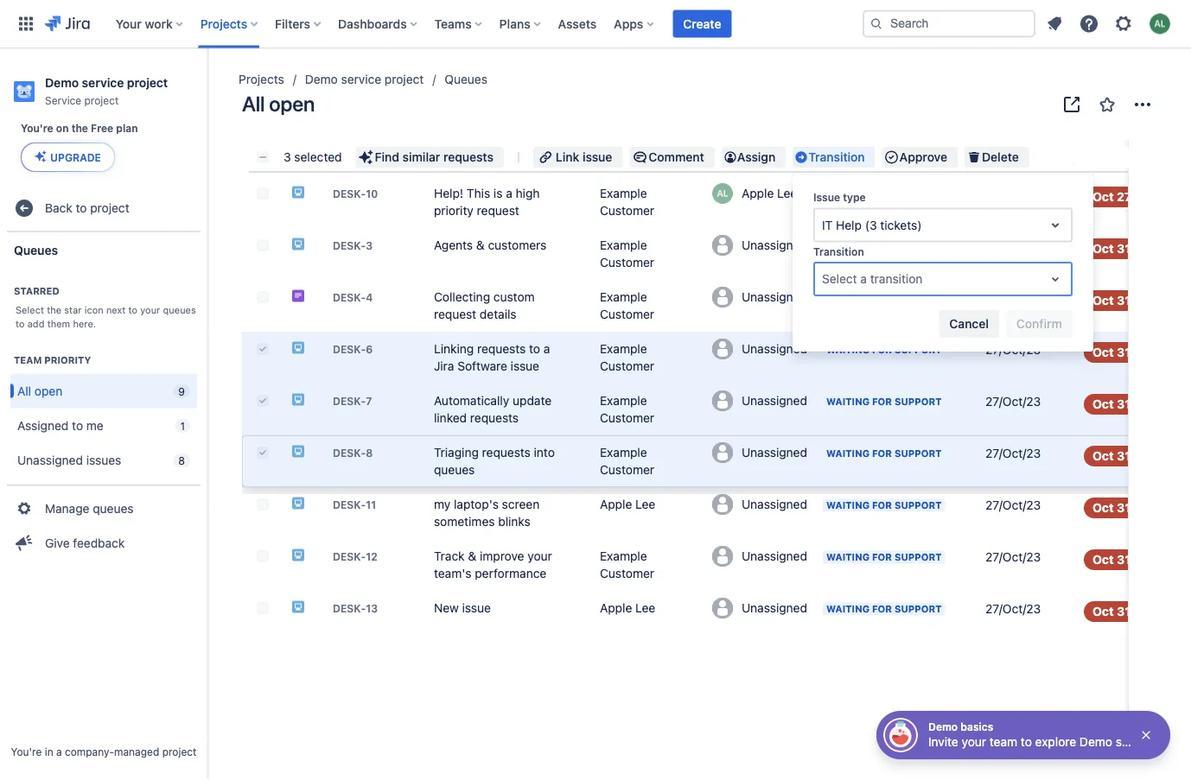 Task type: describe. For each thing, give the bounding box(es) containing it.
delete button
[[965, 147, 1030, 168]]

service for demo service project service project
[[82, 76, 124, 90]]

next
[[106, 304, 126, 316]]

back to project link
[[7, 191, 201, 226]]

approve button
[[883, 147, 958, 168]]

an it problem or question. image for linking requests to a jira software issue
[[291, 341, 305, 355]]

example customer for linking requests to a jira software issue
[[600, 342, 655, 374]]

unassigned for automatically update linked requests
[[742, 394, 808, 408]]

a inside linking requests to a jira software issue
[[544, 342, 550, 356]]

27/oct/23 for queues
[[986, 447, 1041, 461]]

sidebar navigation image
[[188, 69, 227, 104]]

an it problem or question. image for my laptop's screen sometimes blinks
[[291, 497, 305, 511]]

project for demo service project service project
[[127, 76, 168, 90]]

transition inside button
[[809, 150, 865, 164]]

jira
[[434, 359, 454, 374]]

example customer for agents & customers
[[600, 238, 655, 270]]

automatically update linked requests
[[434, 394, 552, 425]]

issue for new issue
[[462, 601, 491, 616]]

unassigned for triaging requests into queues
[[742, 446, 808, 460]]

example for help! this is a high priority request
[[600, 186, 647, 201]]

11:10 for details
[[1134, 294, 1165, 308]]

demo right explore on the right bottom of page
[[1080, 735, 1113, 750]]

triaging requests into queues
[[434, 446, 555, 477]]

notifications image
[[1045, 13, 1065, 34]]

desk - 4
[[333, 291, 373, 303]]

request inside help! this is a high priority request
[[477, 204, 519, 218]]

find similar requests
[[375, 150, 494, 164]]

desk for new
[[333, 603, 361, 615]]

sometimes
[[434, 515, 495, 529]]

27/oct/23 for requests
[[986, 395, 1041, 409]]

am for a
[[1168, 345, 1187, 360]]

31 for sometimes
[[1117, 501, 1131, 515]]

an it problem or question. image for agents & customers
[[291, 237, 305, 251]]

you're on the free plan
[[21, 122, 138, 134]]

the for select
[[47, 304, 61, 316]]

linking requests to a jira software issue
[[434, 342, 550, 374]]

transition
[[871, 272, 923, 286]]

an it problem or question. image for track & improve your team's performance
[[291, 549, 305, 562]]

oct 27 03:18 pm
[[1093, 190, 1191, 204]]

)
[[918, 218, 922, 232]]

improve
[[480, 549, 524, 564]]

assigned
[[17, 419, 69, 433]]

to inside team priority 'group'
[[72, 419, 83, 433]]

projects button
[[195, 10, 265, 38]]

- for automatically
[[361, 395, 366, 407]]

service for demo service project
[[341, 72, 381, 86]]

tickets
[[881, 218, 918, 232]]

create
[[683, 16, 722, 31]]

icon
[[84, 304, 103, 316]]

issue type
[[814, 192, 866, 204]]

delete
[[982, 150, 1019, 164]]

help! this is a high priority request
[[434, 186, 540, 218]]

0 vertical spatial all open
[[242, 92, 315, 116]]

apple for my laptop's screen sometimes blinks
[[600, 498, 632, 512]]

basics
[[961, 721, 994, 733]]

back to project
[[45, 201, 129, 216]]

link issue
[[556, 150, 613, 164]]

desk for collecting
[[333, 291, 361, 303]]

1 11:10 from the top
[[1134, 242, 1165, 256]]

you're for you're on the free plan
[[21, 122, 53, 134]]

help image
[[1079, 13, 1100, 34]]

starred group
[[7, 267, 201, 336]]

apple for new issue
[[600, 601, 632, 616]]

you're in a company-managed project
[[11, 746, 197, 758]]

unassigned button for details
[[707, 284, 821, 311]]

9 oct from the top
[[1093, 605, 1114, 619]]

issue inside linking requests to a jira software issue
[[511, 359, 540, 374]]

your work
[[116, 16, 173, 31]]

11:30
[[1134, 605, 1166, 619]]

screen
[[502, 498, 540, 512]]

team priority
[[14, 355, 91, 366]]

dashboards button
[[333, 10, 424, 38]]

oct for improve
[[1093, 553, 1114, 567]]

managed
[[114, 746, 159, 758]]

8 unassigned button from the top
[[707, 595, 821, 623]]

your inside starred select the star icon next to your queues to add them here.
[[140, 304, 160, 316]]

team's
[[434, 567, 472, 581]]

1 horizontal spatial 3
[[366, 240, 373, 252]]

in
[[45, 746, 53, 758]]

plan
[[116, 122, 138, 134]]

demo service project
[[305, 72, 424, 86]]

& for track
[[468, 549, 477, 564]]

this
[[467, 186, 490, 201]]

approve
[[900, 150, 948, 164]]

apple inside apple lee button
[[742, 187, 774, 201]]

plans
[[499, 16, 531, 31]]

- for my
[[361, 499, 366, 511]]

comment
[[649, 150, 705, 164]]

actions image
[[1133, 94, 1153, 115]]

31 for your
[[1117, 553, 1131, 567]]

assigned to me
[[17, 419, 104, 433]]

unassigned for agents & customers
[[742, 238, 808, 253]]

demo service project link
[[305, 69, 424, 90]]

11:10 for requests
[[1134, 397, 1165, 412]]

to inside back to project link
[[76, 201, 87, 216]]

settings image
[[1114, 13, 1134, 34]]

it help ( 3 tickets )
[[822, 218, 922, 232]]

assign button
[[722, 147, 786, 168]]

custom
[[494, 290, 535, 304]]

desk - 6
[[333, 343, 373, 355]]

Search field
[[863, 10, 1036, 38]]

an it problem or question. image for triaging requests into queues
[[291, 445, 305, 459]]

example for triaging requests into queues
[[600, 446, 647, 460]]

example for agents & customers
[[600, 238, 647, 252]]

1 oct 31 11:10 am from the top
[[1093, 242, 1187, 256]]

unassigned button for queues
[[707, 439, 821, 467]]

oct 31 11:21 am
[[1093, 553, 1187, 567]]

customer for help! this is a high priority request
[[600, 204, 655, 218]]

assign
[[737, 150, 776, 164]]

primary element
[[10, 0, 863, 48]]

transition button
[[793, 147, 876, 168]]

am for details
[[1168, 294, 1187, 308]]

queues inside button
[[93, 502, 134, 516]]

collecting custom request details
[[434, 290, 535, 322]]

- for linking
[[361, 343, 366, 355]]

oct for customers
[[1093, 242, 1114, 256]]

example for track & improve your team's performance
[[600, 549, 647, 564]]

example for collecting custom request details
[[600, 290, 647, 304]]

oct 31 11:12 am
[[1093, 449, 1187, 463]]

27/oct/23 for your
[[986, 550, 1041, 565]]

oct for linked
[[1093, 397, 1114, 412]]

3 selected
[[284, 150, 342, 164]]

details
[[480, 307, 517, 322]]

03:18
[[1135, 190, 1169, 204]]

laptop's
[[454, 498, 499, 512]]

& for agents
[[476, 238, 485, 252]]

link
[[556, 150, 580, 164]]

service inside 'demo basics invite your team to explore demo service projec'
[[1116, 735, 1156, 750]]

blinks
[[498, 515, 531, 529]]

oct 31 11:10 am for a
[[1093, 345, 1187, 360]]

your
[[116, 16, 142, 31]]

projec
[[1160, 735, 1191, 750]]

desk for help!
[[333, 188, 361, 200]]

track & improve your team's performance
[[434, 549, 552, 581]]

give feedback
[[45, 536, 125, 550]]

find similar requests button
[[356, 147, 504, 168]]

6
[[366, 343, 373, 355]]

1 horizontal spatial all
[[242, 92, 265, 116]]

team
[[14, 355, 42, 366]]

27/oct/23 for sometimes
[[986, 498, 1041, 513]]

1 horizontal spatial 8
[[366, 447, 373, 459]]

starred
[[14, 286, 59, 297]]

1
[[180, 420, 185, 432]]

it
[[822, 218, 833, 232]]

work
[[145, 16, 173, 31]]

customer for linking requests to a jira software issue
[[600, 359, 655, 374]]

unassigned button for sometimes
[[707, 491, 821, 519]]

your profile and settings image
[[1150, 13, 1171, 34]]

similar
[[403, 150, 440, 164]]

cancel button
[[939, 310, 999, 338]]

a requests that may require approval. image
[[291, 289, 305, 303]]

triaging
[[434, 446, 479, 460]]

pm
[[1172, 190, 1191, 204]]

am for sometimes
[[1168, 501, 1187, 515]]

new
[[434, 601, 459, 616]]

unassigned button for requests
[[707, 387, 821, 415]]

8 inside team priority 'group'
[[178, 455, 185, 467]]

customer for track & improve your team's performance
[[600, 567, 655, 581]]

11:10 for a
[[1134, 345, 1165, 360]]



Task type: locate. For each thing, give the bounding box(es) containing it.
an it problem or question. image left the desk - 8
[[291, 445, 305, 459]]

link issue button
[[533, 147, 623, 168]]

- up 6
[[361, 291, 366, 303]]

requests inside triaging requests into queues
[[482, 446, 531, 460]]

8 31 from the top
[[1117, 605, 1131, 619]]

0 vertical spatial you're
[[21, 122, 53, 134]]

to inside 'demo basics invite your team to explore demo service projec'
[[1021, 735, 1032, 750]]

desk up desk - 4
[[333, 240, 361, 252]]

requests left into
[[482, 446, 531, 460]]

find
[[375, 150, 399, 164]]

5 oct from the top
[[1093, 397, 1114, 412]]

request down is
[[477, 204, 519, 218]]

- for agents
[[361, 240, 366, 252]]

selected
[[294, 150, 342, 164]]

an it problem or question. image for help! this is a high priority request
[[291, 185, 305, 199]]

example customer for automatically update linked requests
[[600, 394, 655, 425]]

1 horizontal spatial issue
[[511, 359, 540, 374]]

0 horizontal spatial all open
[[17, 384, 62, 398]]

4 oct 31 11:10 am from the top
[[1093, 397, 1187, 412]]

an it problem or question. image down 3 selected
[[291, 185, 305, 199]]

0 vertical spatial request
[[477, 204, 519, 218]]

- up 4
[[361, 240, 366, 252]]

3 oct from the top
[[1093, 294, 1114, 308]]

an it problem or question. image left "desk - 7"
[[291, 393, 305, 407]]

3 right the help
[[870, 218, 877, 232]]

6 customer from the top
[[600, 463, 655, 477]]

0 vertical spatial open
[[269, 92, 315, 116]]

5 unassigned button from the top
[[707, 439, 821, 467]]

6 example customer from the top
[[600, 446, 655, 477]]

a right in in the bottom left of the page
[[56, 746, 62, 758]]

an it problem or question. image for automatically update linked requests
[[291, 393, 305, 407]]

explore
[[1036, 735, 1077, 750]]

6 oct from the top
[[1093, 449, 1114, 463]]

lee for my laptop's screen sometimes blinks
[[636, 498, 656, 512]]

desk left "13"
[[333, 603, 361, 615]]

0 horizontal spatial open
[[34, 384, 62, 398]]

1 vertical spatial projects
[[239, 72, 284, 86]]

queues up give feedback button at the bottom of the page
[[93, 502, 134, 516]]

& right "agents"
[[476, 238, 485, 252]]

3 31 from the top
[[1117, 345, 1131, 360]]

project for demo service project
[[385, 72, 424, 86]]

- for collecting
[[361, 291, 366, 303]]

close image
[[1140, 729, 1153, 743]]

open down "team priority"
[[34, 384, 62, 398]]

queues right next
[[163, 304, 196, 316]]

4 27/oct/23 from the top
[[986, 395, 1041, 409]]

3 11:10 from the top
[[1134, 345, 1165, 360]]

27
[[1117, 190, 1132, 204]]

oct for request
[[1093, 294, 1114, 308]]

3 up 4
[[366, 240, 373, 252]]

transition down the help
[[814, 246, 864, 258]]

requests inside automatically update linked requests
[[470, 411, 519, 425]]

0 horizontal spatial select
[[16, 304, 44, 316]]

open inside team priority 'group'
[[34, 384, 62, 398]]

oct 31 11:30 am
[[1093, 605, 1189, 619]]

5 desk from the top
[[333, 395, 361, 407]]

0 horizontal spatial queues
[[14, 243, 58, 257]]

group
[[7, 485, 201, 566]]

them
[[47, 318, 70, 329]]

7 example customer from the top
[[600, 549, 655, 581]]

6 unassigned button from the top
[[707, 491, 821, 519]]

issue
[[814, 192, 841, 204]]

free
[[91, 122, 113, 134]]

0 vertical spatial select
[[822, 272, 857, 286]]

example for linking requests to a jira software issue
[[600, 342, 647, 356]]

an it problem or question. image down a requests that may require approval. image
[[291, 341, 305, 355]]

give
[[45, 536, 70, 550]]

agents & customers
[[434, 238, 547, 252]]

lee
[[777, 187, 797, 201], [636, 498, 656, 512], [636, 601, 656, 616]]

3 an it problem or question. image from the top
[[291, 445, 305, 459]]

oct for is
[[1093, 190, 1114, 204]]

issues
[[86, 453, 121, 467]]

2 vertical spatial an it problem or question. image
[[291, 445, 305, 459]]

issue up 'update'
[[511, 359, 540, 374]]

7 unassigned button from the top
[[707, 543, 821, 571]]

all open
[[242, 92, 315, 116], [17, 384, 62, 398]]

7 oct from the top
[[1093, 501, 1114, 515]]

demo basics invite your team to explore demo service projec
[[929, 721, 1191, 750]]

None text field
[[822, 271, 826, 288]]

5 - from the top
[[361, 395, 366, 407]]

open down projects link
[[269, 92, 315, 116]]

0 horizontal spatial 8
[[178, 455, 185, 467]]

8 27/oct/23 from the top
[[986, 602, 1041, 617]]

0 horizontal spatial your
[[140, 304, 160, 316]]

queues
[[163, 304, 196, 316], [434, 463, 475, 477], [93, 502, 134, 516]]

9
[[178, 386, 185, 398]]

team priority group
[[7, 336, 201, 485]]

project up plan
[[127, 76, 168, 90]]

assets
[[558, 16, 597, 31]]

desk left 11
[[333, 499, 361, 511]]

customer for triaging requests into queues
[[600, 463, 655, 477]]

9 - from the top
[[361, 603, 366, 615]]

8 down 1
[[178, 455, 185, 467]]

issue right new
[[462, 601, 491, 616]]

1 horizontal spatial all open
[[242, 92, 315, 116]]

jira image
[[45, 13, 90, 34], [45, 13, 90, 34]]

a inside help! this is a high priority request
[[506, 186, 513, 201]]

0 horizontal spatial service
[[82, 76, 124, 90]]

(
[[865, 218, 870, 232]]

all open down 'team'
[[17, 384, 62, 398]]

3 - from the top
[[361, 291, 366, 303]]

8 down 7 on the left of page
[[366, 447, 373, 459]]

& right track
[[468, 549, 477, 564]]

2 31 from the top
[[1117, 294, 1131, 308]]

1 customer from the top
[[600, 204, 655, 218]]

example customer for triaging requests into queues
[[600, 446, 655, 477]]

11:12
[[1134, 449, 1164, 463]]

31
[[1117, 242, 1131, 256], [1117, 294, 1131, 308], [1117, 345, 1131, 360], [1117, 397, 1131, 412], [1117, 449, 1131, 463], [1117, 501, 1131, 515], [1117, 553, 1131, 567], [1117, 605, 1131, 619]]

example for automatically update linked requests
[[600, 394, 647, 408]]

1 horizontal spatial queues
[[163, 304, 196, 316]]

2 horizontal spatial issue
[[583, 150, 613, 164]]

appswitcher icon image
[[16, 13, 36, 34]]

all open down projects link
[[242, 92, 315, 116]]

the up the them
[[47, 304, 61, 316]]

service left the projec at the bottom of page
[[1116, 735, 1156, 750]]

2 vertical spatial apple
[[600, 601, 632, 616]]

my
[[434, 498, 451, 512]]

4 11:10 from the top
[[1134, 397, 1165, 412]]

2 an it problem or question. image from the top
[[291, 393, 305, 407]]

None text field
[[822, 217, 826, 234]]

project right managed
[[162, 746, 197, 758]]

1 horizontal spatial open
[[269, 92, 315, 116]]

customer
[[600, 204, 655, 218], [600, 256, 655, 270], [600, 307, 655, 322], [600, 359, 655, 374], [600, 411, 655, 425], [600, 463, 655, 477], [600, 567, 655, 581]]

unassigned for my laptop's screen sometimes blinks
[[742, 498, 808, 512]]

7 customer from the top
[[600, 567, 655, 581]]

1 desk from the top
[[333, 188, 361, 200]]

2 horizontal spatial service
[[1116, 735, 1156, 750]]

6 31 from the top
[[1117, 501, 1131, 515]]

- for help!
[[361, 188, 366, 200]]

an it problem or question. image
[[291, 237, 305, 251], [291, 341, 305, 355], [291, 445, 305, 459]]

unassigned button for your
[[707, 543, 821, 571]]

project for back to project
[[90, 201, 129, 216]]

teams button
[[429, 10, 489, 38]]

3 customer from the top
[[600, 307, 655, 322]]

0 horizontal spatial all
[[17, 384, 31, 398]]

queues inside triaging requests into queues
[[434, 463, 475, 477]]

your for demo basics invite your team to explore demo service projec
[[962, 735, 987, 750]]

1 vertical spatial an it problem or question. image
[[291, 341, 305, 355]]

4 - from the top
[[361, 343, 366, 355]]

3 oct 31 11:10 am from the top
[[1093, 345, 1187, 360]]

5 an it problem or question. image from the top
[[291, 601, 305, 614]]

help
[[836, 218, 862, 232]]

0 horizontal spatial queues
[[93, 502, 134, 516]]

- down 'desk - 12'
[[361, 603, 366, 615]]

0 vertical spatial 3
[[284, 150, 291, 164]]

11:10
[[1134, 242, 1165, 256], [1134, 294, 1165, 308], [1134, 345, 1165, 360], [1134, 397, 1165, 412]]

0 vertical spatial apple
[[742, 187, 774, 201]]

2 horizontal spatial your
[[962, 735, 987, 750]]

new issue
[[434, 601, 491, 616]]

requests down automatically
[[470, 411, 519, 425]]

desk left the 10
[[333, 188, 361, 200]]

unassigned
[[742, 238, 808, 253], [742, 290, 808, 305], [742, 342, 808, 356], [742, 394, 808, 408], [742, 446, 808, 460], [17, 453, 83, 467], [742, 498, 808, 512], [742, 550, 808, 564], [742, 602, 808, 616]]

6 - from the top
[[361, 447, 366, 459]]

your right next
[[140, 304, 160, 316]]

to left me
[[72, 419, 83, 433]]

example customer for collecting custom request details
[[600, 290, 655, 322]]

3 left selected
[[284, 150, 291, 164]]

desk for automatically
[[333, 395, 361, 407]]

1 31 from the top
[[1117, 242, 1131, 256]]

4 customer from the top
[[600, 359, 655, 374]]

your up performance
[[528, 549, 552, 564]]

an it problem or question. image for new issue
[[291, 601, 305, 614]]

queues link
[[445, 69, 488, 90]]

1 an it problem or question. image from the top
[[291, 185, 305, 199]]

am for requests
[[1168, 397, 1187, 412]]

5 example from the top
[[600, 394, 647, 408]]

desk for triaging
[[333, 447, 361, 459]]

cancel
[[950, 317, 989, 331]]

open image
[[1045, 215, 1066, 236]]

6 27/oct/23 from the top
[[986, 498, 1041, 513]]

select up add
[[16, 304, 44, 316]]

queues up starred
[[14, 243, 58, 257]]

7 27/oct/23 from the top
[[986, 550, 1041, 565]]

requests up software at left top
[[477, 342, 526, 356]]

an it problem or question. image left the desk - 11
[[291, 497, 305, 511]]

project inside demo service project link
[[385, 72, 424, 86]]

desk down "desk - 7"
[[333, 447, 361, 459]]

1 vertical spatial you're
[[11, 746, 42, 758]]

2 customer from the top
[[600, 256, 655, 270]]

open
[[269, 92, 315, 116], [34, 384, 62, 398]]

0 vertical spatial issue
[[583, 150, 613, 164]]

6 example from the top
[[600, 446, 647, 460]]

search image
[[870, 17, 884, 31]]

31 for details
[[1117, 294, 1131, 308]]

desk left 4
[[333, 291, 361, 303]]

- down find similar requests "icon"
[[361, 188, 366, 200]]

2 horizontal spatial queues
[[434, 463, 475, 477]]

0 vertical spatial an it problem or question. image
[[291, 237, 305, 251]]

your work button
[[110, 10, 190, 38]]

8 oct from the top
[[1093, 553, 1114, 567]]

you're left in in the bottom left of the page
[[11, 746, 42, 758]]

4 example customer from the top
[[600, 342, 655, 374]]

1 horizontal spatial service
[[341, 72, 381, 86]]

- down 6
[[361, 395, 366, 407]]

2 vertical spatial your
[[962, 735, 987, 750]]

oct 31 11:10 am for requests
[[1093, 397, 1187, 412]]

example customer for help! this is a high priority request
[[600, 186, 655, 218]]

-
[[361, 188, 366, 200], [361, 240, 366, 252], [361, 291, 366, 303], [361, 343, 366, 355], [361, 395, 366, 407], [361, 447, 366, 459], [361, 499, 366, 511], [361, 551, 366, 563], [361, 603, 366, 615]]

an it problem or question. image left 'desk - 12'
[[291, 549, 305, 562]]

request down collecting
[[434, 307, 477, 322]]

priority
[[434, 204, 474, 218]]

1 horizontal spatial the
[[72, 122, 88, 134]]

- down 7 on the left of page
[[361, 447, 366, 459]]

linking
[[434, 342, 474, 356]]

1 vertical spatial queues
[[434, 463, 475, 477]]

unassigned inside team priority 'group'
[[17, 453, 83, 467]]

5 example customer from the top
[[600, 394, 655, 425]]

service down dashboards
[[341, 72, 381, 86]]

7 31 from the top
[[1117, 553, 1131, 567]]

oct for screen
[[1093, 501, 1114, 515]]

customer for collecting custom request details
[[600, 307, 655, 322]]

unassigned button for a
[[707, 335, 821, 363]]

1 horizontal spatial queues
[[445, 72, 488, 86]]

5 31 from the top
[[1117, 449, 1131, 463]]

0 vertical spatial apple lee
[[742, 187, 797, 201]]

1 vertical spatial apple
[[600, 498, 632, 512]]

1 vertical spatial 3
[[870, 218, 877, 232]]

1 - from the top
[[361, 188, 366, 200]]

open image
[[1045, 269, 1066, 290]]

issue for link issue
[[583, 150, 613, 164]]

12
[[366, 551, 378, 563]]

2 unassigned button from the top
[[707, 284, 821, 311]]

3
[[284, 150, 291, 164], [870, 218, 877, 232], [366, 240, 373, 252]]

0 horizontal spatial the
[[47, 304, 61, 316]]

transition up issue type
[[809, 150, 865, 164]]

2 vertical spatial apple lee
[[600, 601, 656, 616]]

0 vertical spatial queues
[[445, 72, 488, 86]]

linked
[[434, 411, 467, 425]]

2 an it problem or question. image from the top
[[291, 341, 305, 355]]

1 vertical spatial apple lee
[[600, 498, 656, 512]]

2 example from the top
[[600, 238, 647, 252]]

desk left 6
[[333, 343, 361, 355]]

2 horizontal spatial 3
[[870, 218, 877, 232]]

demo for demo service project service project
[[45, 76, 79, 90]]

request
[[477, 204, 519, 218], [434, 307, 477, 322]]

your inside the track & improve your team's performance
[[528, 549, 552, 564]]

desk for agents
[[333, 240, 361, 252]]

4 31 from the top
[[1117, 397, 1131, 412]]

1 vertical spatial issue
[[511, 359, 540, 374]]

2 desk from the top
[[333, 240, 361, 252]]

queues down teams dropdown button
[[445, 72, 488, 86]]

1 example customer from the top
[[600, 186, 655, 218]]

update
[[513, 394, 552, 408]]

4 desk from the top
[[333, 343, 361, 355]]

an it problem or question. image left desk - 13
[[291, 601, 305, 614]]

projects link
[[239, 69, 284, 90]]

your for track & improve your team's performance
[[528, 549, 552, 564]]

7 example from the top
[[600, 549, 647, 564]]

- up 7 on the left of page
[[361, 343, 366, 355]]

projects for projects link
[[239, 72, 284, 86]]

- up 'desk - 12'
[[361, 499, 366, 511]]

a right is
[[506, 186, 513, 201]]

0 vertical spatial transition
[[809, 150, 865, 164]]

7 desk from the top
[[333, 499, 361, 511]]

group containing manage queues
[[7, 485, 201, 566]]

desk for linking
[[333, 343, 361, 355]]

9 desk from the top
[[333, 603, 361, 615]]

queues
[[445, 72, 488, 86], [14, 243, 58, 257]]

my laptop's screen sometimes blinks
[[434, 498, 540, 529]]

1 an it problem or question. image from the top
[[291, 237, 305, 251]]

4 unassigned button from the top
[[707, 387, 821, 415]]

project down dashboards dropdown button
[[385, 72, 424, 86]]

projects right sidebar navigation icon
[[239, 72, 284, 86]]

1 oct from the top
[[1093, 190, 1114, 204]]

8 - from the top
[[361, 551, 366, 563]]

2 27/oct/23 from the top
[[986, 291, 1041, 305]]

banner
[[0, 0, 1191, 48]]

7 - from the top
[[361, 499, 366, 511]]

2 vertical spatial issue
[[462, 601, 491, 616]]

demo inside demo service project service project
[[45, 76, 79, 90]]

requests up this
[[444, 150, 494, 164]]

to left add
[[16, 318, 25, 329]]

add
[[27, 318, 45, 329]]

27/oct/23 for details
[[986, 291, 1041, 305]]

all down 'team'
[[17, 384, 31, 398]]

demo for demo basics invite your team to explore demo service projec
[[929, 721, 958, 733]]

31 for requests
[[1117, 397, 1131, 412]]

manage queues
[[45, 502, 134, 516]]

you're left on
[[21, 122, 53, 134]]

demo up invite
[[929, 721, 958, 733]]

to right back
[[76, 201, 87, 216]]

customer for agents & customers
[[600, 256, 655, 270]]

all open inside team priority 'group'
[[17, 384, 62, 398]]

3 example customer from the top
[[600, 290, 655, 322]]

1 vertical spatial queues
[[14, 243, 58, 257]]

- for track
[[361, 551, 366, 563]]

3 27/oct/23 from the top
[[986, 343, 1041, 357]]

2 11:10 from the top
[[1134, 294, 1165, 308]]

customer for automatically update linked requests
[[600, 411, 655, 425]]

select
[[822, 272, 857, 286], [16, 304, 44, 316]]

agents
[[434, 238, 473, 252]]

1 vertical spatial the
[[47, 304, 61, 316]]

requests inside button
[[444, 150, 494, 164]]

0 vertical spatial all
[[242, 92, 265, 116]]

requests inside linking requests to a jira software issue
[[477, 342, 526, 356]]

projects for projects dropdown button
[[200, 16, 247, 31]]

type
[[843, 192, 866, 204]]

am for your
[[1167, 553, 1187, 567]]

project right back
[[90, 201, 129, 216]]

star image
[[1097, 94, 1118, 115]]

3 desk from the top
[[333, 291, 361, 303]]

31 for queues
[[1117, 449, 1131, 463]]

a left transition
[[861, 272, 867, 286]]

projects inside dropdown button
[[200, 16, 247, 31]]

11:19
[[1134, 501, 1165, 515]]

am for queues
[[1167, 449, 1187, 463]]

5 27/oct/23 from the top
[[986, 447, 1041, 461]]

0 vertical spatial the
[[72, 122, 88, 134]]

unassigned for linking requests to a jira software issue
[[742, 342, 808, 356]]

3 example from the top
[[600, 290, 647, 304]]

desk - 12
[[333, 551, 378, 563]]

& inside the track & improve your team's performance
[[468, 549, 477, 564]]

oct 31 11:10 am for details
[[1093, 294, 1187, 308]]

collecting
[[434, 290, 490, 304]]

2 vertical spatial lee
[[636, 601, 656, 616]]

filters
[[275, 16, 310, 31]]

service inside demo service project service project
[[82, 76, 124, 90]]

projects up sidebar navigation icon
[[200, 16, 247, 31]]

is
[[494, 186, 503, 201]]

upgrade
[[50, 151, 101, 164]]

select down the help
[[822, 272, 857, 286]]

2 oct 31 11:10 am from the top
[[1093, 294, 1187, 308]]

0 vertical spatial lee
[[777, 187, 797, 201]]

select a transition
[[822, 272, 923, 286]]

1 horizontal spatial select
[[822, 272, 857, 286]]

desk for track
[[333, 551, 361, 563]]

31 for a
[[1117, 345, 1131, 360]]

service up free
[[82, 76, 124, 90]]

desk for my
[[333, 499, 361, 511]]

demo down filters dropdown button
[[305, 72, 338, 86]]

3 unassigned button from the top
[[707, 335, 821, 363]]

1 vertical spatial all open
[[17, 384, 62, 398]]

1 vertical spatial &
[[468, 549, 477, 564]]

your down the basics
[[962, 735, 987, 750]]

find similar requests image
[[358, 149, 375, 166]]

1 example from the top
[[600, 186, 647, 201]]

desk - 10
[[333, 188, 378, 200]]

requests
[[444, 150, 494, 164], [477, 342, 526, 356], [470, 411, 519, 425], [482, 446, 531, 460]]

4 oct from the top
[[1093, 345, 1114, 360]]

issue inside link issue button
[[583, 150, 613, 164]]

2 - from the top
[[361, 240, 366, 252]]

0 horizontal spatial 3
[[284, 150, 291, 164]]

5 customer from the top
[[600, 411, 655, 425]]

1 vertical spatial select
[[16, 304, 44, 316]]

- for triaging
[[361, 447, 366, 459]]

desk left 12
[[333, 551, 361, 563]]

a up 'update'
[[544, 342, 550, 356]]

queues down triaging
[[434, 463, 475, 477]]

4 example from the top
[[600, 342, 647, 356]]

1 27/oct/23 from the top
[[986, 239, 1041, 253]]

8 desk from the top
[[333, 551, 361, 563]]

unassigned for collecting custom request details
[[742, 290, 808, 305]]

0 vertical spatial &
[[476, 238, 485, 252]]

apple lee for my laptop's screen sometimes blinks
[[600, 498, 656, 512]]

7
[[366, 395, 372, 407]]

to right next
[[128, 304, 138, 316]]

1 vertical spatial open
[[34, 384, 62, 398]]

banner containing your work
[[0, 0, 1191, 48]]

unassigned for track & improve your team's performance
[[742, 550, 808, 564]]

queues inside starred select the star icon next to your queues to add them here.
[[163, 304, 196, 316]]

1 horizontal spatial your
[[528, 549, 552, 564]]

4 an it problem or question. image from the top
[[291, 549, 305, 562]]

to
[[76, 201, 87, 216], [128, 304, 138, 316], [16, 318, 25, 329], [529, 342, 540, 356], [72, 419, 83, 433], [1021, 735, 1032, 750]]

comment button
[[630, 147, 715, 168]]

all down projects link
[[242, 92, 265, 116]]

project inside back to project link
[[90, 201, 129, 216]]

2 vertical spatial queues
[[93, 502, 134, 516]]

oct 31 11:10 am
[[1093, 242, 1187, 256], [1093, 294, 1187, 308], [1093, 345, 1187, 360], [1093, 397, 1187, 412]]

6 desk from the top
[[333, 447, 361, 459]]

manage queues button
[[7, 492, 201, 526]]

an it problem or question. image
[[291, 185, 305, 199], [291, 393, 305, 407], [291, 497, 305, 511], [291, 549, 305, 562], [291, 601, 305, 614]]

desk - 13
[[333, 603, 378, 615]]

your inside 'demo basics invite your team to explore demo service projec'
[[962, 735, 987, 750]]

all inside team priority 'group'
[[17, 384, 31, 398]]

- for new
[[361, 603, 366, 615]]

to right team
[[1021, 735, 1032, 750]]

the for on
[[72, 122, 88, 134]]

automatically
[[434, 394, 510, 408]]

2 vertical spatial 3
[[366, 240, 373, 252]]

feedback
[[73, 536, 125, 550]]

into
[[534, 446, 555, 460]]

lee for new issue
[[636, 601, 656, 616]]

the
[[72, 122, 88, 134], [47, 304, 61, 316]]

unassigned for new issue
[[742, 602, 808, 616]]

an it problem or question. image up a requests that may require approval. image
[[291, 237, 305, 251]]

apple lee inside button
[[742, 187, 797, 201]]

1 vertical spatial request
[[434, 307, 477, 322]]

0 horizontal spatial issue
[[462, 601, 491, 616]]

27/oct/23 for a
[[986, 343, 1041, 357]]

3 an it problem or question. image from the top
[[291, 497, 305, 511]]

transition
[[809, 150, 865, 164], [814, 246, 864, 258]]

the inside starred select the star icon next to your queues to add them here.
[[47, 304, 61, 316]]

- down 11
[[361, 551, 366, 563]]

request inside collecting custom request details
[[434, 307, 477, 322]]

1 vertical spatial your
[[528, 549, 552, 564]]

2 example customer from the top
[[600, 238, 655, 270]]

project up free
[[84, 94, 119, 106]]

2 oct from the top
[[1093, 242, 1114, 256]]

0 vertical spatial your
[[140, 304, 160, 316]]

to inside linking requests to a jira software issue
[[529, 342, 540, 356]]

high
[[516, 186, 540, 201]]

apple lee for new issue
[[600, 601, 656, 616]]

0 vertical spatial queues
[[163, 304, 196, 316]]

demo up service
[[45, 76, 79, 90]]

1 vertical spatial transition
[[814, 246, 864, 258]]

desk left 7 on the left of page
[[333, 395, 361, 407]]

priority
[[44, 355, 91, 366]]

oct for into
[[1093, 449, 1114, 463]]

select inside starred select the star icon next to your queues to add them here.
[[16, 304, 44, 316]]

8
[[366, 447, 373, 459], [178, 455, 185, 467]]

the right on
[[72, 122, 88, 134]]

1 unassigned button from the top
[[707, 232, 821, 259]]

apps button
[[609, 10, 661, 38]]

you're for you're in a company-managed project
[[11, 746, 42, 758]]

1 vertical spatial all
[[17, 384, 31, 398]]

issue right "link"
[[583, 150, 613, 164]]

11
[[366, 499, 376, 511]]

0 vertical spatial projects
[[200, 16, 247, 31]]

lee inside button
[[777, 187, 797, 201]]

to up 'update'
[[529, 342, 540, 356]]

1 vertical spatial lee
[[636, 498, 656, 512]]



Task type: vqa. For each thing, say whether or not it's contained in the screenshot.


